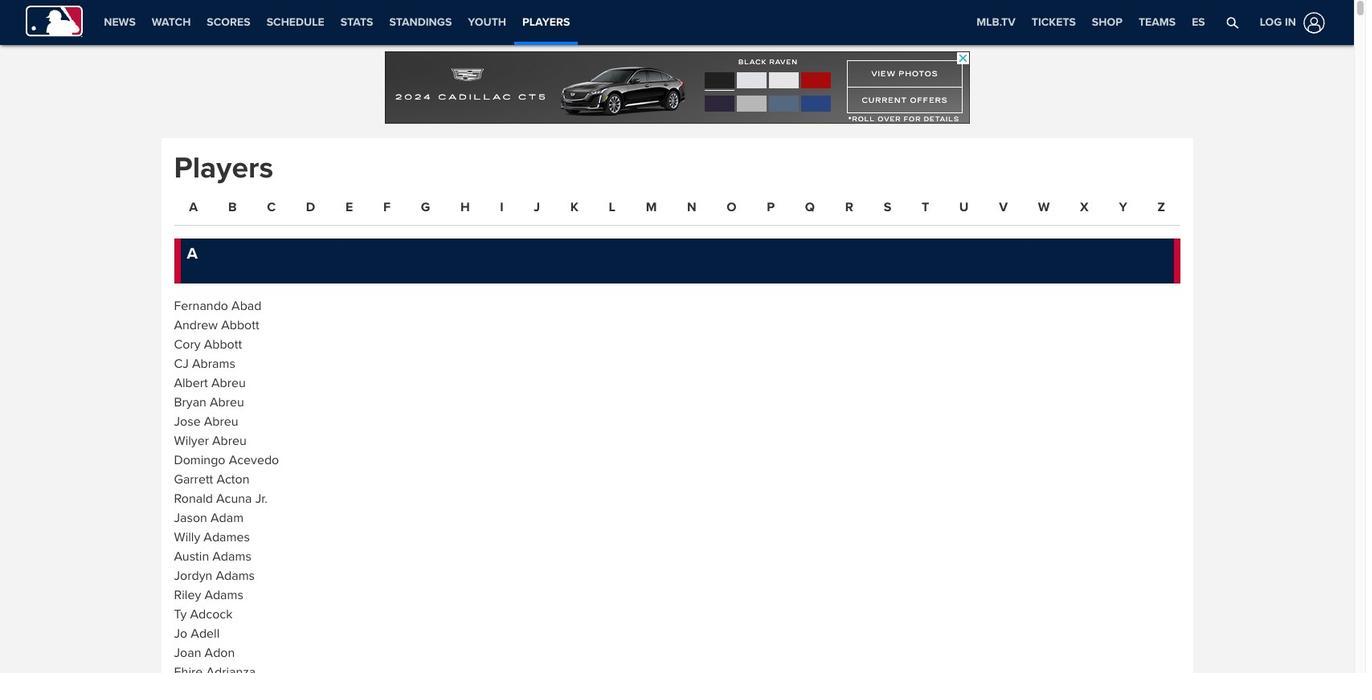 Task type: vqa. For each thing, say whether or not it's contained in the screenshot.
Watch
yes



Task type: locate. For each thing, give the bounding box(es) containing it.
adams
[[212, 549, 251, 565], [216, 568, 255, 584], [204, 587, 243, 603]]

major league baseball image
[[26, 5, 83, 37]]

n
[[687, 199, 696, 215]]

z link
[[1149, 199, 1174, 222]]

players link
[[514, 0, 578, 42]]

youth
[[468, 15, 506, 29]]

k
[[570, 199, 579, 215]]

g
[[421, 199, 430, 215]]

0 vertical spatial abbott
[[221, 317, 259, 333]]

schedule link
[[258, 0, 332, 45]]

a link
[[180, 199, 207, 222]]

watch link
[[144, 0, 199, 45]]

0 vertical spatial players
[[522, 15, 570, 29]]

e
[[346, 199, 353, 215]]

abbott down andrew abbott link
[[204, 336, 242, 352]]

1 horizontal spatial players
[[522, 15, 570, 29]]

willy
[[174, 529, 200, 545]]

l link
[[600, 199, 624, 222]]

adams down austin adams link
[[216, 568, 255, 584]]

n link
[[678, 199, 705, 222]]

jason
[[174, 510, 207, 526]]

wilyer abreu link
[[174, 433, 247, 449]]

players up b
[[174, 150, 273, 186]]

g link
[[412, 199, 439, 222]]

cj
[[174, 356, 189, 372]]

j link
[[525, 199, 549, 222]]

abreu up domingo acevedo link
[[212, 433, 247, 449]]

b
[[228, 199, 237, 215]]

t link
[[913, 199, 938, 222]]

adams down "adames"
[[212, 549, 251, 565]]

tickets link
[[1024, 0, 1084, 45]]

f
[[383, 199, 391, 215]]

q
[[805, 199, 815, 215]]

jordyn
[[174, 568, 212, 584]]

s link
[[875, 199, 900, 222]]

d link
[[297, 199, 324, 222]]

es
[[1192, 15, 1205, 29]]

h
[[460, 199, 470, 215]]

o
[[727, 199, 737, 215]]

log in
[[1260, 15, 1296, 29]]

wilyer
[[174, 433, 209, 449]]

news
[[104, 15, 136, 29]]

jose abreu link
[[174, 414, 238, 430]]

u
[[959, 199, 969, 215]]

cory abbott link
[[174, 336, 242, 352]]

jr.
[[255, 491, 268, 507]]

1 vertical spatial adams
[[216, 568, 255, 584]]

mlb.tv
[[977, 15, 1016, 29]]

o link
[[718, 199, 745, 222]]

albert abreu link
[[174, 375, 246, 391]]

ty adcock link
[[174, 606, 233, 622]]

cj abrams link
[[174, 356, 235, 372]]

m
[[646, 199, 657, 215]]

a down a link
[[187, 244, 198, 263]]

bryan abreu link
[[174, 394, 244, 410]]

y
[[1119, 199, 1127, 215]]

a left b
[[189, 199, 198, 215]]

joan adon link
[[174, 645, 235, 661]]

w link
[[1029, 199, 1059, 222]]

ty
[[174, 606, 187, 622]]

adams down the jordyn adams link
[[204, 587, 243, 603]]

1 vertical spatial players
[[174, 150, 273, 186]]

0 horizontal spatial players
[[174, 150, 273, 186]]

search image
[[1226, 16, 1239, 29]]

austin adams link
[[174, 549, 251, 565]]

x
[[1080, 199, 1089, 215]]

players inside secondary navigation element
[[522, 15, 570, 29]]

players right youth
[[522, 15, 570, 29]]

abbott down abad at the left top of the page
[[221, 317, 259, 333]]

adcock
[[190, 606, 233, 622]]

garrett
[[174, 471, 213, 487]]

jordyn adams link
[[174, 568, 255, 584]]

shop
[[1092, 15, 1123, 29]]



Task type: describe. For each thing, give the bounding box(es) containing it.
b link
[[219, 199, 245, 222]]

teams
[[1139, 15, 1176, 29]]

teams link
[[1131, 0, 1184, 45]]

adam
[[211, 510, 244, 526]]

0 vertical spatial a
[[189, 199, 198, 215]]

v
[[999, 199, 1008, 215]]

fernando
[[174, 298, 228, 314]]

abreu up wilyer abreu link
[[204, 414, 238, 430]]

q link
[[796, 199, 824, 222]]

news link
[[96, 0, 144, 45]]

mlb.tv link
[[969, 0, 1024, 45]]

m link
[[637, 199, 666, 222]]

p link
[[758, 199, 784, 222]]

jo
[[174, 626, 187, 642]]

u link
[[951, 199, 977, 222]]

tickets
[[1032, 15, 1076, 29]]

austin
[[174, 549, 209, 565]]

andrew
[[174, 317, 218, 333]]

secondary navigation element
[[96, 0, 578, 45]]

w
[[1038, 199, 1050, 215]]

abreu down abrams
[[211, 375, 246, 391]]

0 vertical spatial adams
[[212, 549, 251, 565]]

t
[[922, 199, 929, 215]]

shop link
[[1084, 0, 1131, 45]]

i link
[[491, 199, 512, 222]]

fernando abad link
[[174, 298, 262, 314]]

bryan
[[174, 394, 206, 410]]

scores link
[[199, 0, 258, 45]]

tertiary navigation element
[[969, 0, 1213, 45]]

domingo acevedo link
[[174, 452, 279, 468]]

joan
[[174, 645, 201, 661]]

v link
[[990, 199, 1017, 222]]

1 vertical spatial abbott
[[204, 336, 242, 352]]

riley adams link
[[174, 587, 243, 603]]

stats
[[341, 15, 373, 29]]

d
[[306, 199, 315, 215]]

1 vertical spatial a
[[187, 244, 198, 263]]

top navigation element
[[0, 0, 1354, 45]]

j
[[534, 199, 540, 215]]

willy adames link
[[174, 529, 250, 545]]

x link
[[1071, 199, 1097, 222]]

log
[[1260, 15, 1282, 29]]

k link
[[562, 199, 587, 222]]

z
[[1158, 199, 1165, 215]]

jason adam link
[[174, 510, 244, 526]]

ronald acuna jr. link
[[174, 491, 268, 507]]

albert
[[174, 375, 208, 391]]

y link
[[1110, 199, 1136, 222]]

advertisement region
[[385, 51, 970, 124]]

abrams
[[192, 356, 235, 372]]

jo adell link
[[174, 626, 220, 642]]

ronald
[[174, 491, 213, 507]]

c
[[267, 199, 276, 215]]

e link
[[337, 199, 362, 222]]

abreu down albert abreu link
[[210, 394, 244, 410]]

standings
[[389, 15, 452, 29]]

cory
[[174, 336, 201, 352]]

acton
[[217, 471, 250, 487]]

standings link
[[381, 0, 460, 45]]

youth link
[[460, 0, 514, 45]]

watch
[[152, 15, 191, 29]]

riley
[[174, 587, 201, 603]]

domingo
[[174, 452, 225, 468]]

c link
[[258, 199, 284, 222]]

andrew abbott link
[[174, 317, 259, 333]]

s
[[884, 199, 891, 215]]

2 vertical spatial adams
[[204, 587, 243, 603]]

r
[[845, 199, 853, 215]]

adell
[[191, 626, 220, 642]]

p
[[767, 199, 775, 215]]

adon
[[205, 645, 235, 661]]

es link
[[1184, 0, 1213, 45]]

log in button
[[1250, 8, 1328, 37]]

h link
[[452, 199, 479, 222]]

schedule
[[266, 15, 324, 29]]

acuna
[[216, 491, 252, 507]]

jose
[[174, 414, 201, 430]]

garrett acton link
[[174, 471, 250, 487]]

in
[[1285, 15, 1296, 29]]

adames
[[204, 529, 250, 545]]

r link
[[836, 199, 862, 222]]



